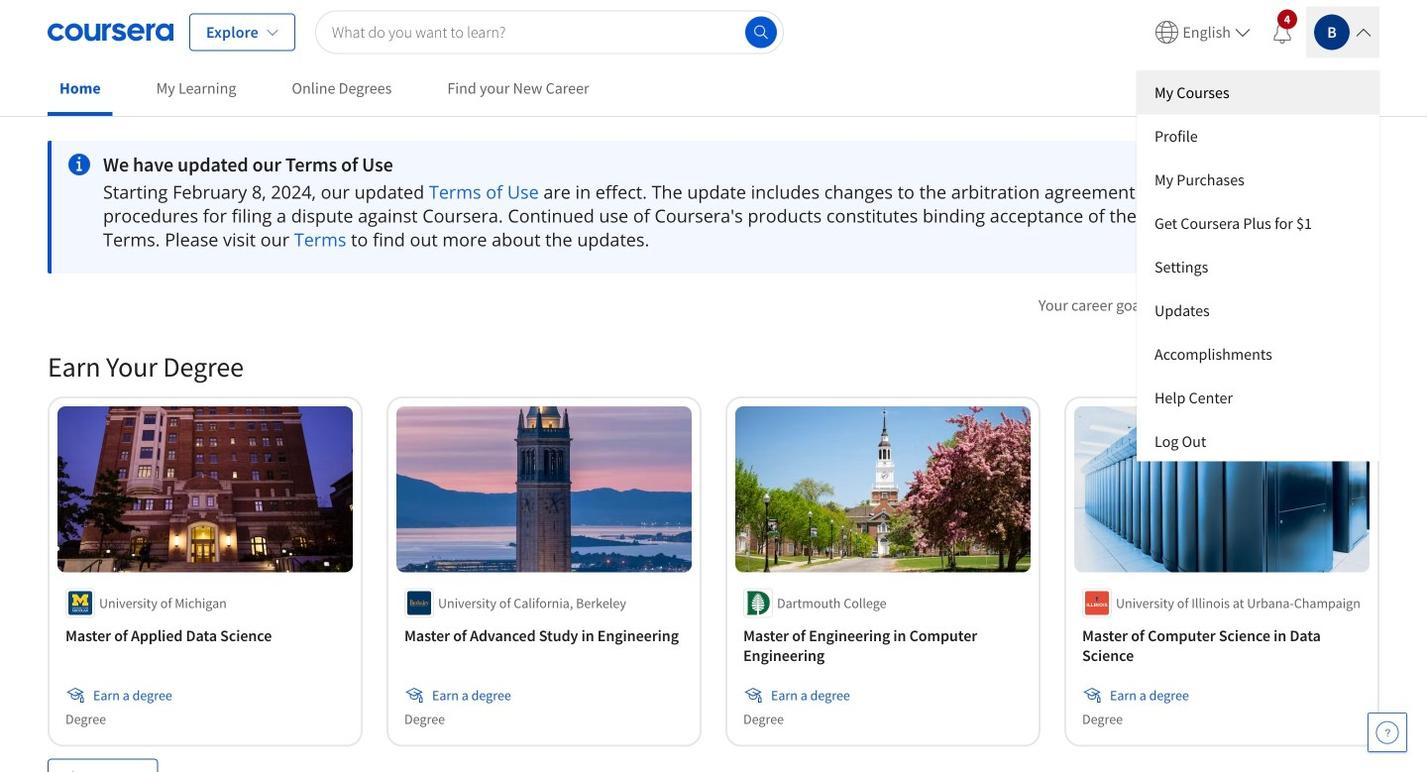 Task type: describe. For each thing, give the bounding box(es) containing it.
coursera image
[[48, 16, 174, 48]]

information: we have updated our terms of use element
[[103, 153, 1238, 176]]



Task type: vqa. For each thing, say whether or not it's contained in the screenshot.
Information: We have updated our Terms of Use element
yes



Task type: locate. For each thing, give the bounding box(es) containing it.
menu
[[1137, 71, 1380, 462]]

None search field
[[315, 10, 784, 54]]

What do you want to learn? text field
[[315, 10, 784, 54]]

earn your degree collection element
[[36, 317, 1392, 772]]

help center image
[[1376, 721, 1400, 745]]



